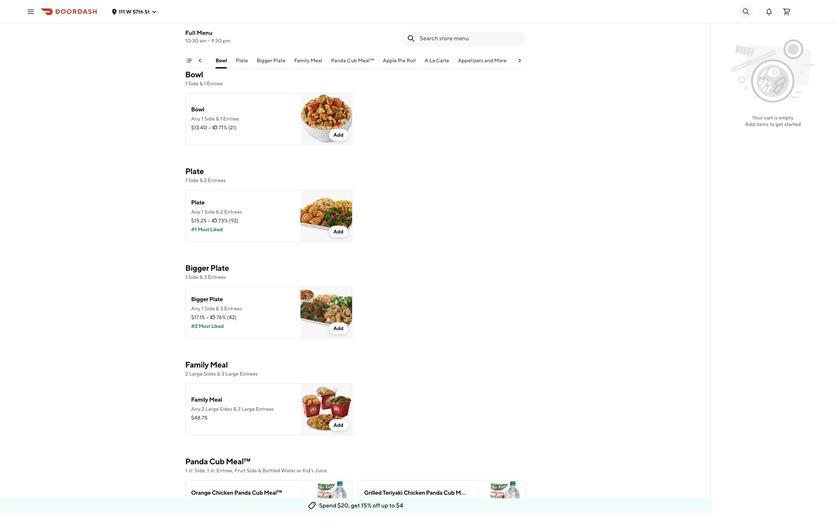 Task type: vqa. For each thing, say whether or not it's contained in the screenshot.
Greens, to the left
yes



Task type: locate. For each thing, give the bounding box(es) containing it.
•
[[208, 125, 211, 130], [208, 218, 210, 224], [206, 314, 208, 320]]

juice
[[315, 468, 327, 473], [271, 506, 284, 512]]

add for plate
[[333, 229, 344, 235]]

grilled right $4
[[427, 499, 443, 505]]

side up the plate any 1 side & 2 entrees
[[188, 177, 199, 183]]

any up $13.40
[[191, 116, 200, 122]]

2 add button from the top
[[329, 226, 348, 237]]

meal™ inside the orange chicken panda cub meal™ white rice, super greens, orange chicken, fruit side & bottled water or kid's juice
[[264, 489, 282, 496]]

add for bowl
[[333, 132, 344, 138]]

1 super from the left
[[219, 499, 233, 505]]

plate button
[[236, 57, 248, 69]]

& inside grilled teriyaki chicken panda cub meal™ chow mein, super greens, grilled teriyaki chicken, fruit side & bottled water or kid'
[[409, 506, 413, 512]]

chow left up
[[364, 499, 378, 505]]

2 horizontal spatial bottled
[[414, 506, 431, 512]]

or inside panda cub meal™ 1 jr. side, 1 jr. entree, fruit side & bottled water or kid's juice
[[297, 468, 301, 473]]

1 horizontal spatial fruit
[[235, 468, 246, 473]]

add button for bigger plate
[[329, 322, 348, 334]]

0 vertical spatial teriyaki
[[383, 489, 403, 496]]

any inside bigger plate any 1 side & 3 entrees
[[191, 306, 200, 311]]

bowl down popular items button
[[185, 70, 203, 79]]

carte
[[436, 58, 449, 63]]

0 horizontal spatial get
[[351, 502, 360, 509]]

0 horizontal spatial chow
[[191, 17, 206, 24]]

greens,
[[234, 499, 252, 505], [408, 499, 426, 505]]

family for family meal 2 large sides & 3 large entrees
[[185, 360, 209, 369]]

entrees inside the plate any 1 side & 2 entrees
[[224, 209, 242, 215]]

super
[[219, 499, 233, 505], [393, 499, 407, 505]]

greens, right $4
[[408, 499, 426, 505]]

fruit inside grilled teriyaki chicken panda cub meal™ chow mein, super greens, grilled teriyaki chicken, fruit side & bottled water or kid'
[[386, 506, 397, 512]]

family meal button
[[294, 57, 322, 69]]

0 vertical spatial get
[[776, 121, 783, 127]]

bowl inside bowl 1 side & 1 entree
[[185, 70, 203, 79]]

bowl up $13.40
[[191, 106, 204, 113]]

liked for 1
[[210, 226, 223, 232]]

$13.40
[[191, 125, 207, 130]]

or inside grilled teriyaki chicken panda cub meal™ chow mein, super greens, grilled teriyaki chicken, fruit side & bottled water or kid'
[[448, 506, 453, 512]]

white
[[191, 499, 206, 505]]

bigger inside bigger plate any 1 side & 3 entrees
[[191, 296, 208, 303]]

0 vertical spatial kid's
[[302, 468, 314, 473]]

0 vertical spatial chow
[[191, 17, 206, 24]]

-
[[208, 38, 210, 44]]

super right mein,
[[393, 499, 407, 505]]

bowl image
[[300, 93, 352, 145]]

0 horizontal spatial chicken
[[212, 489, 233, 496]]

plate 1 side & 2 entrees
[[185, 166, 226, 183]]

0 vertical spatial liked
[[210, 226, 223, 232]]

1 horizontal spatial to
[[770, 121, 775, 127]]

most down $15.25 •
[[198, 226, 209, 232]]

any inside family meal any 2 large sides & 3 large entrees $48.75
[[191, 406, 200, 412]]

2 vertical spatial family
[[191, 396, 208, 403]]

1 horizontal spatial super
[[393, 499, 407, 505]]

jr. left side,
[[188, 468, 194, 473]]

bigger inside button
[[257, 58, 272, 63]]

teriyaki
[[383, 489, 403, 496], [444, 499, 462, 505]]

1 horizontal spatial get
[[776, 121, 783, 127]]

greens, right rice,
[[234, 499, 252, 505]]

panda inside the orange chicken panda cub meal™ white rice, super greens, orange chicken, fruit side & bottled water or kid's juice
[[234, 489, 251, 496]]

1 jr. from the left
[[188, 468, 194, 473]]

entrees inside bigger plate any 1 side & 3 entrees
[[224, 306, 242, 311]]

get left 15%
[[351, 502, 360, 509]]

up
[[381, 502, 388, 509]]

2 greens, from the left
[[408, 499, 426, 505]]

1 horizontal spatial or
[[297, 468, 301, 473]]

side inside the bowl any 1 side & 1 entree
[[204, 116, 215, 122]]

meal™ inside grilled teriyaki chicken panda cub meal™ chow mein, super greens, grilled teriyaki chicken, fruit side & bottled water or kid'
[[456, 489, 474, 496]]

add button for plate
[[329, 226, 348, 237]]

fruit inside panda cub meal™ 1 jr. side, 1 jr. entree, fruit side & bottled water or kid's juice
[[235, 468, 246, 473]]

water inside the orange chicken panda cub meal™ white rice, super greens, orange chicken, fruit side & bottled water or kid's juice
[[238, 506, 252, 512]]

4 add button from the top
[[329, 419, 348, 431]]

any inside the plate any 1 side & 2 entrees
[[191, 209, 200, 215]]

bowl inside the bowl any 1 side & 1 entree
[[191, 106, 204, 113]]

2 chicken from the left
[[404, 489, 425, 496]]

side inside panda cub meal™ 1 jr. side, 1 jr. entree, fruit side & bottled water or kid's juice
[[247, 468, 257, 473]]

side
[[188, 81, 199, 86], [204, 116, 215, 122], [188, 177, 199, 183], [204, 209, 215, 215], [188, 274, 199, 280], [204, 306, 215, 311], [247, 468, 257, 473], [203, 506, 214, 512], [398, 506, 408, 512]]

meal™ inside button
[[358, 58, 374, 63]]

pie
[[398, 58, 406, 63]]

panda cub meal™ 1 jr. side, 1 jr. entree, fruit side & bottled water or kid's juice
[[185, 457, 327, 473]]

fruit inside the orange chicken panda cub meal™ white rice, super greens, orange chicken, fruit side & bottled water or kid's juice
[[191, 506, 202, 512]]

cub inside the orange chicken panda cub meal™ white rice, super greens, orange chicken, fruit side & bottled water or kid's juice
[[252, 489, 263, 496]]

$15.25
[[191, 218, 207, 224]]

meal for family meal 2 large sides & 3 large entrees
[[210, 360, 228, 369]]

off
[[373, 502, 380, 509]]

to inside your cart is empty add items to get started
[[770, 121, 775, 127]]

1 add button from the top
[[329, 129, 348, 141]]

chicken,
[[272, 499, 293, 505], [364, 506, 385, 512]]

entree up the bowl any 1 side & 1 entree
[[207, 81, 223, 86]]

1 vertical spatial grilled
[[427, 499, 443, 505]]

1 chicken from the left
[[212, 489, 233, 496]]

family inside the family meal 2 large sides & 3 large entrees
[[185, 360, 209, 369]]

water inside panda cub meal™ 1 jr. side, 1 jr. entree, fruit side & bottled water or kid's juice
[[281, 468, 296, 473]]

liked down "76%"
[[211, 323, 224, 329]]

bigger plate any 1 side & 3 entrees
[[191, 296, 242, 311]]

chicken inside the orange chicken panda cub meal™ white rice, super greens, orange chicken, fruit side & bottled water or kid's juice
[[212, 489, 233, 496]]

0 vertical spatial entree
[[207, 81, 223, 86]]

2 any from the top
[[191, 209, 200, 215]]

2 horizontal spatial water
[[432, 506, 447, 512]]

to for up
[[389, 502, 395, 509]]

meal inside the family meal 2 large sides & 3 large entrees
[[210, 360, 228, 369]]

4 any from the top
[[191, 406, 200, 412]]

menu
[[197, 29, 213, 36]]

0 horizontal spatial kid's
[[259, 506, 270, 512]]

plate inside bigger plate any 1 side & 3 entrees
[[209, 296, 223, 303]]

1 horizontal spatial chow
[[364, 499, 378, 505]]

super inside grilled teriyaki chicken panda cub meal™ chow mein, super greens, grilled teriyaki chicken, fruit side & bottled water or kid'
[[393, 499, 407, 505]]

$17.15
[[191, 314, 205, 320]]

3 add button from the top
[[329, 322, 348, 334]]

0 vertical spatial •
[[208, 125, 211, 130]]

1 horizontal spatial jr.
[[210, 468, 215, 473]]

1 any from the top
[[191, 116, 200, 122]]

1 horizontal spatial bottled
[[262, 468, 280, 473]]

bigger plate button
[[257, 57, 285, 69]]

juice inside the orange chicken panda cub meal™ white rice, super greens, orange chicken, fruit side & bottled water or kid's juice
[[271, 506, 284, 512]]

2 inside plate 1 side & 2 entrees
[[204, 177, 207, 183]]

0 horizontal spatial entree
[[207, 81, 223, 86]]

your cart is empty add items to get started
[[745, 115, 801, 127]]

1 horizontal spatial chicken,
[[364, 506, 385, 512]]

1 vertical spatial family
[[185, 360, 209, 369]]

0 vertical spatial meal
[[311, 58, 322, 63]]

jr. left "entree,"
[[210, 468, 215, 473]]

0 horizontal spatial to
[[389, 502, 395, 509]]

any up '$48.75'
[[191, 406, 200, 412]]

bottled inside panda cub meal™ 1 jr. side, 1 jr. entree, fruit side & bottled water or kid's juice
[[262, 468, 280, 473]]

0 vertical spatial to
[[770, 121, 775, 127]]

2 horizontal spatial or
[[448, 506, 453, 512]]

fruit right "entree,"
[[235, 468, 246, 473]]

#1 most liked
[[191, 226, 223, 232]]

2 vertical spatial bigger
[[191, 296, 208, 303]]

family for family meal
[[294, 58, 310, 63]]

family meal image
[[300, 383, 352, 435]]

cub inside button
[[347, 58, 357, 63]]

super right rice,
[[219, 499, 233, 505]]

family meal any 2 large sides & 3 large entrees $48.75
[[191, 396, 274, 421]]

0 vertical spatial family
[[294, 58, 310, 63]]

0 horizontal spatial water
[[238, 506, 252, 512]]

to down 'cart'
[[770, 121, 775, 127]]

la
[[429, 58, 435, 63]]

0 horizontal spatial jr.
[[188, 468, 194, 473]]

0 horizontal spatial super
[[219, 499, 233, 505]]

0 horizontal spatial greens,
[[234, 499, 252, 505]]

2 vertical spatial bowl
[[191, 106, 204, 113]]

1 inside the bigger plate 1 side & 3 entrees
[[185, 274, 187, 280]]

1 horizontal spatial greens,
[[408, 499, 426, 505]]

plate image
[[300, 190, 352, 242]]

76%
[[216, 314, 226, 320]]

juice inside panda cub meal™ 1 jr. side, 1 jr. entree, fruit side & bottled water or kid's juice
[[315, 468, 327, 473]]

1 vertical spatial liked
[[211, 323, 224, 329]]

spend
[[319, 502, 336, 509]]

chow
[[191, 17, 206, 24], [364, 499, 378, 505]]

most for 1
[[198, 226, 209, 232]]

is
[[774, 115, 778, 121]]

• up #2 most liked
[[206, 314, 208, 320]]

1 vertical spatial bigger
[[185, 263, 209, 273]]

& inside bowl 1 side & 1 entree
[[200, 81, 203, 86]]

notification bell image
[[765, 7, 774, 16]]

0 horizontal spatial chicken,
[[272, 499, 293, 505]]

fruit
[[235, 468, 246, 473], [191, 506, 202, 512], [386, 506, 397, 512]]

0 vertical spatial most
[[198, 226, 209, 232]]

1 vertical spatial orange
[[253, 499, 271, 505]]

meal™ inside panda cub meal™ 1 jr. side, 1 jr. entree, fruit side & bottled water or kid's juice
[[226, 457, 250, 466]]

1 horizontal spatial sides
[[220, 406, 232, 412]]

1 vertical spatial kid's
[[259, 506, 270, 512]]

add
[[745, 121, 755, 127], [333, 132, 344, 138], [333, 229, 344, 235], [333, 325, 344, 331], [333, 422, 344, 428]]

0 vertical spatial orange
[[191, 489, 211, 496]]

to right up
[[389, 502, 395, 509]]

drinks button
[[515, 57, 530, 69]]

most down $17.15 •
[[199, 323, 210, 329]]

side right up
[[398, 506, 408, 512]]

3
[[204, 274, 207, 280], [220, 306, 223, 311], [221, 371, 224, 377], [238, 406, 241, 412]]

bigger inside the bigger plate 1 side & 3 entrees
[[185, 263, 209, 273]]

and
[[484, 58, 493, 63]]

family inside family meal 'button'
[[294, 58, 310, 63]]

kid's
[[302, 468, 314, 473], [259, 506, 270, 512]]

3 inside family meal any 2 large sides & 3 large entrees $48.75
[[238, 406, 241, 412]]

bottled
[[262, 468, 280, 473], [219, 506, 237, 512], [414, 506, 431, 512]]

0 vertical spatial sides
[[204, 371, 216, 377]]

1 vertical spatial bowl
[[185, 70, 203, 79]]

grilled up off
[[364, 489, 382, 496]]

show menu categories image
[[186, 58, 192, 63]]

• right $13.40
[[208, 125, 211, 130]]

side up $15.25 •
[[204, 209, 215, 215]]

orange chicken panda cub meal™ image
[[300, 480, 352, 513]]

bowl down 9:30
[[216, 58, 227, 63]]

family inside family meal any 2 large sides & 3 large entrees $48.75
[[191, 396, 208, 403]]

fruit down the white
[[191, 506, 202, 512]]

liked down 73%
[[210, 226, 223, 232]]

2 vertical spatial •
[[206, 314, 208, 320]]

1 horizontal spatial teriyaki
[[444, 499, 462, 505]]

fruit down mein,
[[386, 506, 397, 512]]

chicken inside grilled teriyaki chicken panda cub meal™ chow mein, super greens, grilled teriyaki chicken, fruit side & bottled water or kid'
[[404, 489, 425, 496]]

side inside the plate any 1 side & 2 entrees
[[204, 209, 215, 215]]

side right "entree,"
[[247, 468, 257, 473]]

0 vertical spatial chicken,
[[272, 499, 293, 505]]

& inside the bigger plate 1 side & 3 entrees
[[200, 274, 203, 280]]

side inside grilled teriyaki chicken panda cub meal™ chow mein, super greens, grilled teriyaki chicken, fruit side & bottled water or kid'
[[398, 506, 408, 512]]

entree up (21)
[[223, 116, 239, 122]]

0 horizontal spatial sides
[[204, 371, 216, 377]]

side,
[[195, 468, 206, 473]]

any up $17.15
[[191, 306, 200, 311]]

meal™
[[358, 58, 374, 63], [226, 457, 250, 466], [264, 489, 282, 496], [456, 489, 474, 496]]

family meal
[[294, 58, 322, 63]]

side down rice,
[[203, 506, 214, 512]]

large
[[189, 371, 202, 377], [225, 371, 239, 377], [205, 406, 219, 412], [242, 406, 255, 412]]

1 vertical spatial entree
[[223, 116, 239, 122]]

1 vertical spatial teriyaki
[[444, 499, 462, 505]]

1 vertical spatial to
[[389, 502, 395, 509]]

111
[[119, 9, 125, 14]]

1 vertical spatial juice
[[271, 506, 284, 512]]

1 vertical spatial chicken,
[[364, 506, 385, 512]]

add inside your cart is empty add items to get started
[[745, 121, 755, 127]]

entree,
[[216, 468, 234, 473]]

1 horizontal spatial kid's
[[302, 468, 314, 473]]

liked
[[210, 226, 223, 232], [211, 323, 224, 329]]

#1
[[191, 226, 197, 232]]

3 inside the family meal 2 large sides & 3 large entrees
[[221, 371, 224, 377]]

any up $15.25
[[191, 209, 200, 215]]

1 vertical spatial most
[[199, 323, 210, 329]]

side up $17.15 •
[[204, 306, 215, 311]]

3 inside bigger plate any 1 side & 3 entrees
[[220, 306, 223, 311]]

family meal 2 large sides & 3 large entrees
[[185, 360, 258, 377]]

get down is
[[776, 121, 783, 127]]

0 horizontal spatial juice
[[271, 506, 284, 512]]

entrees
[[208, 177, 226, 183], [224, 209, 242, 215], [208, 274, 226, 280], [224, 306, 242, 311], [240, 371, 258, 377], [256, 406, 274, 412]]

full menu 10:30 am - 9:30 pm
[[185, 29, 230, 44]]

0 horizontal spatial fruit
[[191, 506, 202, 512]]

meal
[[311, 58, 322, 63], [210, 360, 228, 369], [209, 396, 222, 403]]

grilled
[[364, 489, 382, 496], [427, 499, 443, 505]]

chow up menu
[[191, 17, 206, 24]]

2 horizontal spatial fruit
[[386, 506, 397, 512]]

1 horizontal spatial orange
[[253, 499, 271, 505]]

cub
[[347, 58, 357, 63], [209, 457, 225, 466], [252, 489, 263, 496], [444, 489, 455, 496]]

w
[[126, 9, 131, 14]]

sides
[[204, 371, 216, 377], [220, 406, 232, 412]]

any
[[191, 116, 200, 122], [191, 209, 200, 215], [191, 306, 200, 311], [191, 406, 200, 412]]

orange chicken panda cub meal™ white rice, super greens, orange chicken, fruit side & bottled water or kid's juice
[[191, 489, 293, 512]]

or inside the orange chicken panda cub meal™ white rice, super greens, orange chicken, fruit side & bottled water or kid's juice
[[253, 506, 258, 512]]

1 horizontal spatial juice
[[315, 468, 327, 473]]

plate
[[236, 58, 248, 63], [273, 58, 285, 63], [185, 166, 204, 176], [191, 199, 205, 206], [210, 263, 229, 273], [209, 296, 223, 303]]

1 vertical spatial sides
[[220, 406, 232, 412]]

1 greens, from the left
[[234, 499, 252, 505]]

meal inside family meal any 2 large sides & 3 large entrees $48.75
[[209, 396, 222, 403]]

• up "#1 most liked"
[[208, 218, 210, 224]]

pm
[[223, 38, 230, 44]]

chicken, inside the orange chicken panda cub meal™ white rice, super greens, orange chicken, fruit side & bottled water or kid's juice
[[272, 499, 293, 505]]

kid's inside the orange chicken panda cub meal™ white rice, super greens, orange chicken, fruit side & bottled water or kid's juice
[[259, 506, 270, 512]]

0 horizontal spatial teriyaki
[[383, 489, 403, 496]]

side down popular items button
[[188, 81, 199, 86]]

& inside bigger plate any 1 side & 3 entrees
[[216, 306, 219, 311]]

bigger
[[257, 58, 272, 63], [185, 263, 209, 273], [191, 296, 208, 303]]

0 horizontal spatial or
[[253, 506, 258, 512]]

• for plate
[[208, 218, 210, 224]]

0 horizontal spatial grilled
[[364, 489, 382, 496]]

1 vertical spatial chow
[[364, 499, 378, 505]]

entree
[[207, 81, 223, 86], [223, 116, 239, 122]]

apple pie roll button
[[383, 57, 416, 69]]

entrees inside family meal any 2 large sides & 3 large entrees $48.75
[[256, 406, 274, 412]]

popular items button
[[175, 57, 207, 69]]

& inside the family meal 2 large sides & 3 large entrees
[[217, 371, 220, 377]]

0 vertical spatial bigger
[[257, 58, 272, 63]]

$4
[[396, 502, 403, 509]]

bowl
[[216, 58, 227, 63], [185, 70, 203, 79], [191, 106, 204, 113]]

water
[[281, 468, 296, 473], [238, 506, 252, 512], [432, 506, 447, 512]]

meal inside 'button'
[[311, 58, 322, 63]]

$17.15 •
[[191, 314, 208, 320]]

bottled inside the orange chicken panda cub meal™ white rice, super greens, orange chicken, fruit side & bottled water or kid's juice
[[219, 506, 237, 512]]

0 vertical spatial juice
[[315, 468, 327, 473]]

side up bigger plate any 1 side & 3 entrees
[[188, 274, 199, 280]]

2 vertical spatial meal
[[209, 396, 222, 403]]

1 horizontal spatial chicken
[[404, 489, 425, 496]]

1 horizontal spatial water
[[281, 468, 296, 473]]

panda inside panda cub meal™ 1 jr. side, 1 jr. entree, fruit side & bottled water or kid's juice
[[185, 457, 208, 466]]

side up $13.40 •
[[204, 116, 215, 122]]

0 vertical spatial bowl
[[216, 58, 227, 63]]

rice,
[[207, 499, 218, 505]]

1 vertical spatial •
[[208, 218, 210, 224]]

1 vertical spatial meal
[[210, 360, 228, 369]]

3 any from the top
[[191, 306, 200, 311]]

0 horizontal spatial bottled
[[219, 506, 237, 512]]

2 super from the left
[[393, 499, 407, 505]]

or
[[297, 468, 301, 473], [253, 506, 258, 512], [448, 506, 453, 512]]

bowl for bowl 1 side & 1 entree
[[185, 70, 203, 79]]

1 horizontal spatial entree
[[223, 116, 239, 122]]

to
[[770, 121, 775, 127], [389, 502, 395, 509]]



Task type: describe. For each thing, give the bounding box(es) containing it.
cart
[[764, 115, 773, 121]]

0 items, open order cart image
[[782, 7, 791, 16]]

full
[[185, 29, 196, 36]]

side inside the bigger plate 1 side & 3 entrees
[[188, 274, 199, 280]]

111 w 57th st button
[[111, 9, 157, 14]]

chow inside grilled teriyaki chicken panda cub meal™ chow mein, super greens, grilled teriyaki chicken, fruit side & bottled water or kid'
[[364, 499, 378, 505]]

1 horizontal spatial grilled
[[427, 499, 443, 505]]

bowl for bowl
[[216, 58, 227, 63]]

items
[[756, 121, 769, 127]]

add for bigger plate
[[333, 325, 344, 331]]

add button for bowl
[[329, 129, 348, 141]]

& inside panda cub meal™ 1 jr. side, 1 jr. entree, fruit side & bottled water or kid's juice
[[258, 468, 261, 473]]

most for plate
[[199, 323, 210, 329]]

a la carte
[[425, 58, 449, 63]]

am
[[200, 38, 207, 44]]

& inside the bowl any 1 side & 1 entree
[[216, 116, 219, 122]]

bowl 1 side & 1 entree
[[185, 70, 223, 86]]

add for family meal
[[333, 422, 344, 428]]

popular
[[175, 58, 193, 63]]

bottled inside grilled teriyaki chicken panda cub meal™ chow mein, super greens, grilled teriyaki chicken, fruit side & bottled water or kid'
[[414, 506, 431, 512]]

& inside the orange chicken panda cub meal™ white rice, super greens, orange chicken, fruit side & bottled water or kid's juice
[[215, 506, 218, 512]]

your
[[752, 115, 763, 121]]

(42)
[[227, 314, 237, 320]]

apple
[[383, 58, 397, 63]]

57th
[[133, 9, 144, 14]]

0 vertical spatial grilled
[[364, 489, 382, 496]]

open menu image
[[26, 7, 35, 16]]

chow mein
[[191, 17, 221, 24]]

diet coke image
[[473, 0, 525, 48]]

Item Search search field
[[420, 34, 519, 43]]

plate any 1 side & 2 entrees
[[191, 199, 242, 215]]

roll
[[407, 58, 416, 63]]

entrees inside the family meal 2 large sides & 3 large entrees
[[240, 371, 258, 377]]

empty
[[779, 115, 794, 121]]

more
[[494, 58, 507, 63]]

1 vertical spatial get
[[351, 502, 360, 509]]

#2
[[191, 323, 198, 329]]

appetizers and more button
[[458, 57, 507, 69]]

scroll menu navigation right image
[[517, 58, 522, 63]]

2 inside the family meal 2 large sides & 3 large entrees
[[185, 371, 188, 377]]

71% (21)
[[219, 125, 237, 130]]

1 inside plate 1 side & 2 entrees
[[185, 177, 187, 183]]

entrees inside plate 1 side & 2 entrees
[[208, 177, 226, 183]]

appetizers and more
[[458, 58, 507, 63]]

$13.40 •
[[191, 125, 211, 130]]

entree inside bowl 1 side & 1 entree
[[207, 81, 223, 86]]

15%
[[361, 502, 372, 509]]

mein
[[207, 17, 221, 24]]

bowl for bowl any 1 side & 1 entree
[[191, 106, 204, 113]]

panda cub meal™
[[331, 58, 374, 63]]

panda inside grilled teriyaki chicken panda cub meal™ chow mein, super greens, grilled teriyaki chicken, fruit side & bottled water or kid'
[[426, 489, 443, 496]]

side inside plate 1 side & 2 entrees
[[188, 177, 199, 183]]

& inside family meal any 2 large sides & 3 large entrees $48.75
[[233, 406, 237, 412]]

bowl any 1 side & 1 entree
[[191, 106, 239, 122]]

& inside the plate any 1 side & 2 entrees
[[216, 209, 219, 215]]

chicken, inside grilled teriyaki chicken panda cub meal™ chow mein, super greens, grilled teriyaki chicken, fruit side & bottled water or kid'
[[364, 506, 385, 512]]

drinks
[[515, 58, 530, 63]]

chow mein image
[[300, 0, 352, 48]]

super inside the orange chicken panda cub meal™ white rice, super greens, orange chicken, fruit side & bottled water or kid's juice
[[219, 499, 233, 505]]

2 jr. from the left
[[210, 468, 215, 473]]

73% (92)
[[218, 218, 238, 224]]

mein,
[[379, 499, 392, 505]]

side inside the orange chicken panda cub meal™ white rice, super greens, orange chicken, fruit side & bottled water or kid's juice
[[203, 506, 214, 512]]

0 horizontal spatial orange
[[191, 489, 211, 496]]

$20,
[[338, 502, 350, 509]]

bigger for bigger plate 1 side & 3 entrees
[[185, 263, 209, 273]]

liked for plate
[[211, 323, 224, 329]]

plate inside plate 1 side & 2 entrees
[[185, 166, 204, 176]]

(92)
[[229, 218, 238, 224]]

1 inside the plate any 1 side & 2 entrees
[[201, 209, 203, 215]]

sides inside family meal any 2 large sides & 3 large entrees $48.75
[[220, 406, 232, 412]]

panda cub meal™ button
[[331, 57, 374, 69]]

bigger plate image
[[300, 287, 352, 339]]

greens, inside the orange chicken panda cub meal™ white rice, super greens, orange chicken, fruit side & bottled water or kid's juice
[[234, 499, 252, 505]]

sides inside the family meal 2 large sides & 3 large entrees
[[204, 371, 216, 377]]

• for bowl
[[208, 125, 211, 130]]

plate inside button
[[273, 58, 285, 63]]

bigger plate
[[257, 58, 285, 63]]

panda inside button
[[331, 58, 346, 63]]

bigger for bigger plate
[[257, 58, 272, 63]]

started
[[784, 121, 801, 127]]

9:30
[[211, 38, 222, 44]]

side inside bigger plate any 1 side & 3 entrees
[[204, 306, 215, 311]]

(21)
[[228, 125, 237, 130]]

2 inside family meal any 2 large sides & 3 large entrees $48.75
[[201, 406, 204, 412]]

10:30
[[185, 38, 199, 44]]

entree inside the bowl any 1 side & 1 entree
[[223, 116, 239, 122]]

#2 most liked
[[191, 323, 224, 329]]

a la carte button
[[425, 57, 449, 69]]

entrees inside the bigger plate 1 side & 3 entrees
[[208, 274, 226, 280]]

& inside plate 1 side & 2 entrees
[[200, 177, 203, 183]]

meal for family meal any 2 large sides & 3 large entrees $48.75
[[209, 396, 222, 403]]

plate inside the plate any 1 side & 2 entrees
[[191, 199, 205, 206]]

grilled teriyaki chicken panda cub meal™ chow mein, super greens, grilled teriyaki chicken, fruit side & bottled water or kid'
[[364, 489, 474, 513]]

111 w 57th st
[[119, 9, 150, 14]]

to for items
[[770, 121, 775, 127]]

cub inside panda cub meal™ 1 jr. side, 1 jr. entree, fruit side & bottled water or kid's juice
[[209, 457, 225, 466]]

popular items
[[175, 58, 207, 63]]

grilled teriyaki chicken panda cub meal™ image
[[473, 480, 525, 513]]

bigger plate 1 side & 3 entrees
[[185, 263, 229, 280]]

greens, inside grilled teriyaki chicken panda cub meal™ chow mein, super greens, grilled teriyaki chicken, fruit side & bottled water or kid'
[[408, 499, 426, 505]]

2 inside the plate any 1 side & 2 entrees
[[220, 209, 223, 215]]

• for bigger
[[206, 314, 208, 320]]

cub inside grilled teriyaki chicken panda cub meal™ chow mein, super greens, grilled teriyaki chicken, fruit side & bottled water or kid'
[[444, 489, 455, 496]]

items
[[194, 58, 207, 63]]

3 inside the bigger plate 1 side & 3 entrees
[[204, 274, 207, 280]]

1 inside bigger plate any 1 side & 3 entrees
[[201, 306, 203, 311]]

water inside grilled teriyaki chicken panda cub meal™ chow mein, super greens, grilled teriyaki chicken, fruit side & bottled water or kid'
[[432, 506, 447, 512]]

a
[[425, 58, 428, 63]]

spend $20, get 15% off up to $4
[[319, 502, 403, 509]]

meal for family meal
[[311, 58, 322, 63]]

add button for family meal
[[329, 419, 348, 431]]

any inside the bowl any 1 side & 1 entree
[[191, 116, 200, 122]]

71%
[[219, 125, 227, 130]]

kid's inside panda cub meal™ 1 jr. side, 1 jr. entree, fruit side & bottled water or kid's juice
[[302, 468, 314, 473]]

73%
[[218, 218, 228, 224]]

family for family meal any 2 large sides & 3 large entrees $48.75
[[191, 396, 208, 403]]

plate inside the bigger plate 1 side & 3 entrees
[[210, 263, 229, 273]]

get inside your cart is empty add items to get started
[[776, 121, 783, 127]]

st
[[145, 9, 150, 14]]

appetizers
[[458, 58, 483, 63]]

apple pie roll
[[383, 58, 416, 63]]

$48.75
[[191, 415, 208, 421]]

76% (42)
[[216, 314, 237, 320]]

side inside bowl 1 side & 1 entree
[[188, 81, 199, 86]]

$15.25 •
[[191, 218, 210, 224]]

bigger for bigger plate any 1 side & 3 entrees
[[191, 296, 208, 303]]

scroll menu navigation left image
[[197, 58, 203, 63]]



